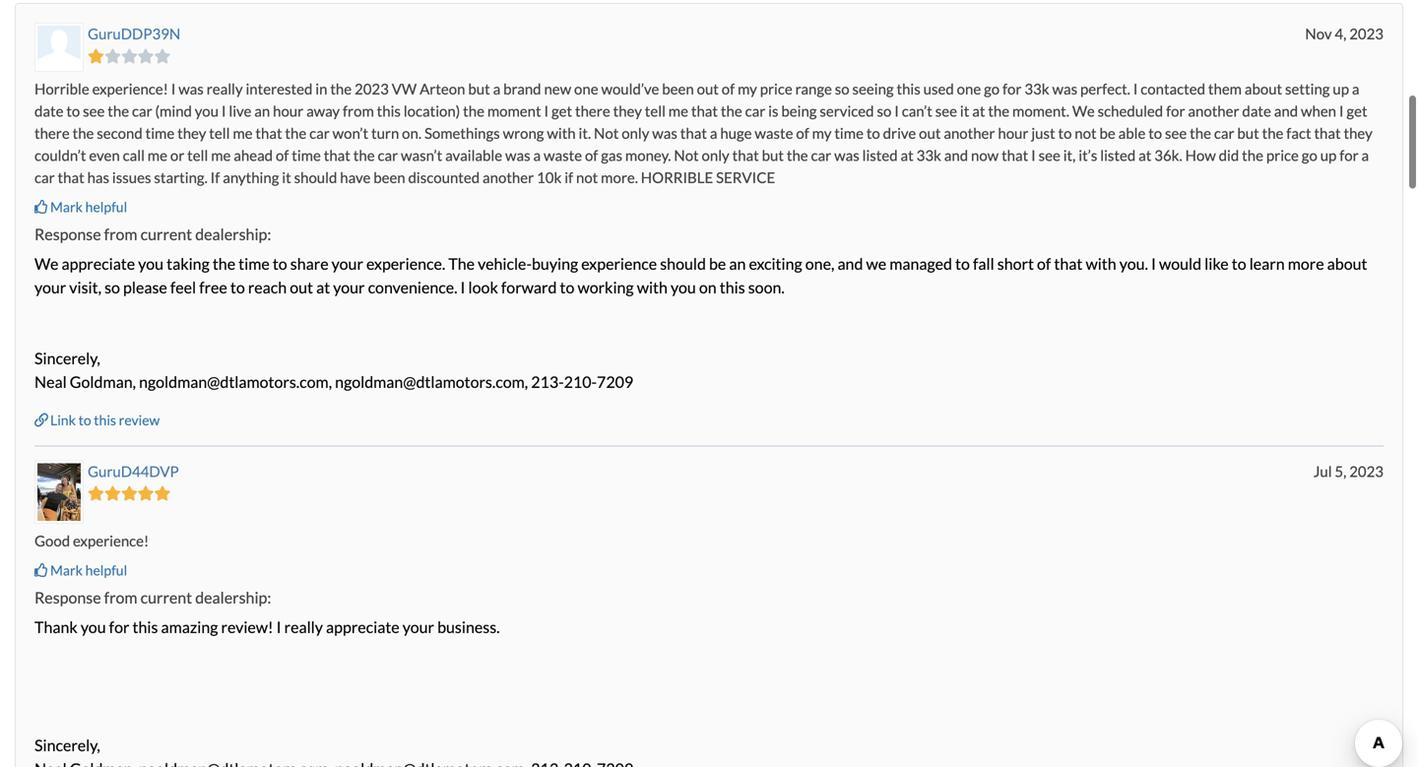 Task type: vqa. For each thing, say whether or not it's contained in the screenshot.
Phone (optional) telephone field
no



Task type: locate. For each thing, give the bounding box(es) containing it.
2 sincerely, from the top
[[34, 736, 100, 755]]

33k up "moment."
[[1025, 80, 1050, 98]]

0 vertical spatial be
[[1100, 124, 1116, 142]]

1 vertical spatial my
[[812, 124, 832, 142]]

if
[[565, 168, 573, 186]]

one,
[[806, 254, 835, 273]]

0 vertical spatial and
[[1275, 102, 1299, 120]]

out down share
[[290, 278, 313, 297]]

1 210- from the top
[[564, 372, 597, 391]]

it
[[960, 102, 970, 120], [282, 168, 291, 186]]

goldman, inside the 'thank you for this amazing review! i really appreciate your business. sincerely, neal goldman, ngoldman@dtlamotors.com, ngoldman@dtlamotors.com, 213-210-7209'
[[70, 759, 136, 767]]

neal
[[34, 372, 67, 391], [34, 759, 67, 767]]

couldn't
[[34, 146, 86, 164]]

0 horizontal spatial an
[[254, 102, 270, 120]]

0 vertical spatial so
[[835, 80, 850, 98]]

you inside "horrible experience! i was really interested in the 2023 vw arteon but a brand new one would've been out of my price range so seeing this used one go for 33k was perfect. i contacted them about setting up a date to see the car (mind you i live an hour away from this location) the moment i get there they tell me that the car is being serviced so i can't see it at the moment. we scheduled for another date and when i get there the second time they tell me that the car won't turn on. somethings wrong with it. not only was that a huge waste of my time to drive out another hour just to not be able to see the car but the fact that they couldn't even call me or tell me ahead of time that the car wasn't available was a waste of gas money. not only that but the car was listed at 33k and now that i see it, it's listed at 36k. how did the price go up for a car that has issues starting. if anything it should have been discounted another 10k if not more. horrible service"
[[195, 102, 219, 120]]

213- inside we appreciate you taking the time to share your experience. the vehicle-buying experience should be an exciting one, and we managed to fall short of that with you. i would like to learn more about your visit, so please feel free to reach out at your convenience. i look forward to working with you on this soon. sincerely, neal goldman, ngoldman@dtlamotors.com, ngoldman@dtlamotors.com, 213-210-7209
[[531, 372, 564, 391]]

gurud44dvp
[[88, 462, 179, 480]]

2 mark helpful button from the top
[[34, 560, 127, 580]]

being
[[782, 102, 817, 120]]

only down huge
[[702, 146, 730, 164]]

1 horizontal spatial tell
[[209, 124, 230, 142]]

2 vertical spatial with
[[637, 278, 668, 297]]

0 horizontal spatial one
[[574, 80, 599, 98]]

0 vertical spatial been
[[662, 80, 694, 98]]

would
[[1160, 254, 1202, 273]]

1 horizontal spatial listed
[[1101, 146, 1136, 164]]

1 vertical spatial experience!
[[73, 532, 149, 550]]

0 horizontal spatial only
[[622, 124, 650, 142]]

mark helpful button down the good experience!
[[34, 560, 127, 580]]

only
[[622, 124, 650, 142], [702, 146, 730, 164]]

to inside button
[[78, 412, 91, 428]]

0 horizontal spatial get
[[552, 102, 573, 120]]

1 213- from the top
[[531, 372, 564, 391]]

out right would've at the top of page
[[697, 80, 719, 98]]

sincerely,
[[34, 349, 100, 368], [34, 736, 100, 755]]

1 horizontal spatial one
[[957, 80, 981, 98]]

hour left just
[[998, 124, 1029, 142]]

2 response from the top
[[34, 588, 101, 607]]

0 vertical spatial 2023
[[1350, 25, 1384, 42]]

up down when on the right top of page
[[1321, 146, 1337, 164]]

dealership: up review!
[[195, 588, 271, 607]]

0 vertical spatial neal
[[34, 372, 67, 391]]

2023 right 4,
[[1350, 25, 1384, 42]]

thumbs up image
[[34, 564, 48, 577]]

of right ahead
[[276, 146, 289, 164]]

not up horrible on the top
[[674, 146, 699, 164]]

2 neal from the top
[[34, 759, 67, 767]]

2 helpful from the top
[[85, 562, 127, 579]]

with left it.
[[547, 124, 576, 142]]

but up did
[[1238, 124, 1260, 142]]

the
[[330, 80, 352, 98], [108, 102, 129, 120], [463, 102, 485, 120], [721, 102, 743, 120], [988, 102, 1010, 120], [73, 124, 94, 142], [285, 124, 307, 142], [1190, 124, 1212, 142], [1263, 124, 1284, 142], [353, 146, 375, 164], [787, 146, 808, 164], [1242, 146, 1264, 164], [213, 254, 236, 273]]

1 vertical spatial current
[[141, 588, 192, 607]]

thank
[[34, 618, 78, 637]]

jul 5, 2023
[[1314, 462, 1384, 480]]

0 vertical spatial 7209
[[597, 372, 634, 391]]

1 vertical spatial 7209
[[597, 759, 634, 767]]

call
[[123, 146, 145, 164]]

0 vertical spatial mark helpful
[[50, 198, 127, 215]]

2 mark helpful from the top
[[50, 562, 127, 579]]

2 vertical spatial out
[[290, 278, 313, 297]]

1 horizontal spatial hour
[[998, 124, 1029, 142]]

we down thumbs up image
[[34, 254, 59, 273]]

0 vertical spatial only
[[622, 124, 650, 142]]

experience! for you
[[73, 532, 149, 550]]

car
[[132, 102, 152, 120], [745, 102, 766, 120], [309, 124, 330, 142], [1215, 124, 1235, 142], [378, 146, 398, 164], [811, 146, 832, 164], [34, 168, 55, 186]]

not
[[594, 124, 619, 142], [674, 146, 699, 164]]

0 vertical spatial tell
[[645, 102, 666, 120]]

link image
[[34, 413, 48, 427]]

1 horizontal spatial an
[[729, 254, 746, 273]]

was down wrong
[[505, 146, 531, 164]]

1 vertical spatial and
[[945, 146, 969, 164]]

mark helpful button down has
[[34, 197, 127, 217]]

of down being
[[796, 124, 810, 142]]

from
[[343, 102, 374, 120], [104, 224, 137, 244], [104, 588, 137, 607]]

1 mark helpful button from the top
[[34, 197, 127, 217]]

experience! right good
[[73, 532, 149, 550]]

of up huge
[[722, 80, 735, 98]]

2 current from the top
[[141, 588, 192, 607]]

1 response from the top
[[34, 224, 101, 244]]

not
[[1075, 124, 1097, 142], [576, 168, 598, 186]]

me up if
[[211, 146, 231, 164]]

out
[[697, 80, 719, 98], [919, 124, 941, 142], [290, 278, 313, 297]]

that down the won't
[[324, 146, 351, 164]]

mark right thumbs up icon
[[50, 562, 83, 579]]

0 vertical spatial my
[[738, 80, 757, 98]]

be up 'on'
[[709, 254, 726, 273]]

2 vertical spatial so
[[105, 278, 120, 297]]

2 horizontal spatial another
[[1189, 102, 1240, 120]]

1 get from the left
[[552, 102, 573, 120]]

response from current dealership: for this
[[34, 588, 271, 607]]

now
[[971, 146, 999, 164]]

ngoldman@dtlamotors.com,
[[139, 372, 332, 391], [335, 372, 528, 391], [139, 759, 332, 767], [335, 759, 528, 767]]

star image
[[154, 49, 171, 63], [104, 486, 121, 501], [138, 486, 154, 501], [154, 486, 171, 501]]

be
[[1100, 124, 1116, 142], [709, 254, 726, 273]]

guruddp39n
[[88, 25, 181, 42]]

your inside the 'thank you for this amazing review! i really appreciate your business. sincerely, neal goldman, ngoldman@dtlamotors.com, ngoldman@dtlamotors.com, 213-210-7209'
[[403, 618, 434, 637]]

perfect.
[[1081, 80, 1131, 98]]

1 mark helpful from the top
[[50, 198, 127, 215]]

1 current from the top
[[141, 224, 192, 244]]

at
[[973, 102, 986, 120], [901, 146, 914, 164], [1139, 146, 1152, 164], [316, 278, 330, 297]]

0 horizontal spatial my
[[738, 80, 757, 98]]

with left you.
[[1086, 254, 1117, 273]]

0 horizontal spatial about
[[1245, 80, 1283, 98]]

0 vertical spatial sincerely,
[[34, 349, 100, 368]]

0 vertical spatial about
[[1245, 80, 1283, 98]]

i down new
[[544, 102, 549, 120]]

go right used
[[984, 80, 1000, 98]]

brand
[[503, 80, 541, 98]]

0 horizontal spatial go
[[984, 80, 1000, 98]]

horrible experience! i was really interested in the 2023 vw arteon but a brand new one would've been out of my price range so seeing this used one go for 33k was perfect. i contacted them about setting up a date to see the car (mind you i live an hour away from this location) the moment i get there they tell me that the car is being serviced so i can't see it at the moment. we scheduled for another date and when i get there the second time they tell me that the car won't turn on. somethings wrong with it. not only was that a huge waste of my time to drive out another hour just to not be able to see the car but the fact that they couldn't even call me or tell me ahead of time that the car wasn't available was a waste of gas money. not only that but the car was listed at 33k and now that i see it, it's listed at 36k. how did the price go up for a car that has issues starting. if anything it should have been discounted another 10k if not more. horrible service
[[34, 80, 1373, 186]]

tell
[[645, 102, 666, 120], [209, 124, 230, 142], [187, 146, 208, 164]]

interested
[[246, 80, 313, 98]]

dealership: up taking
[[195, 224, 271, 244]]

response from current dealership: for taking
[[34, 224, 271, 244]]

neal inside the 'thank you for this amazing review! i really appreciate your business. sincerely, neal goldman, ngoldman@dtlamotors.com, ngoldman@dtlamotors.com, 213-210-7209'
[[34, 759, 67, 767]]

2 horizontal spatial so
[[877, 102, 892, 120]]

link to this review
[[50, 412, 160, 428]]

0 horizontal spatial we
[[34, 254, 59, 273]]

0 vertical spatial we
[[1073, 102, 1095, 120]]

this left amazing
[[133, 618, 158, 637]]

0 vertical spatial up
[[1333, 80, 1350, 98]]

been right have
[[374, 168, 406, 186]]

was
[[179, 80, 204, 98], [1053, 80, 1078, 98], [652, 124, 678, 142], [505, 146, 531, 164], [835, 146, 860, 164]]

1 horizontal spatial be
[[1100, 124, 1116, 142]]

really up live
[[207, 80, 243, 98]]

see
[[83, 102, 105, 120], [936, 102, 958, 120], [1165, 124, 1187, 142], [1039, 146, 1061, 164]]

1 mark from the top
[[50, 198, 83, 215]]

service
[[716, 168, 776, 186]]

appreciate
[[62, 254, 135, 273], [326, 618, 400, 637]]

and inside we appreciate you taking the time to share your experience. the vehicle-buying experience should be an exciting one, and we managed to fall short of that with you. i would like to learn more about your visit, so please feel free to reach out at your convenience. i look forward to working with you on this soon. sincerely, neal goldman, ngoldman@dtlamotors.com, ngoldman@dtlamotors.com, 213-210-7209
[[838, 254, 863, 273]]

there up it.
[[575, 102, 611, 120]]

1 vertical spatial only
[[702, 146, 730, 164]]

car left is at the top right
[[745, 102, 766, 120]]

should inside "horrible experience! i was really interested in the 2023 vw arteon but a brand new one would've been out of my price range so seeing this used one go for 33k was perfect. i contacted them about setting up a date to see the car (mind you i live an hour away from this location) the moment i get there they tell me that the car is being serviced so i can't see it at the moment. we scheduled for another date and when i get there the second time they tell me that the car won't turn on. somethings wrong with it. not only was that a huge waste of my time to drive out another hour just to not be able to see the car but the fact that they couldn't even call me or tell me ahead of time that the car wasn't available was a waste of gas money. not only that but the car was listed at 33k and now that i see it, it's listed at 36k. how did the price go up for a car that has issues starting. if anything it should have been discounted another 10k if not more. horrible service"
[[294, 168, 337, 186]]

so right visit,
[[105, 278, 120, 297]]

0 horizontal spatial so
[[105, 278, 120, 297]]

setting
[[1286, 80, 1330, 98]]

a
[[493, 80, 501, 98], [1353, 80, 1360, 98], [710, 124, 718, 142], [533, 146, 541, 164], [1362, 146, 1370, 164]]

from for the
[[104, 224, 137, 244]]

your left business.
[[403, 618, 434, 637]]

about
[[1245, 80, 1283, 98], [1328, 254, 1368, 273]]

0 horizontal spatial with
[[547, 124, 576, 142]]

1 vertical spatial response from current dealership:
[[34, 588, 271, 607]]

1 listed from the left
[[863, 146, 898, 164]]

you inside the 'thank you for this amazing review! i really appreciate your business. sincerely, neal goldman, ngoldman@dtlamotors.com, ngoldman@dtlamotors.com, 213-210-7209'
[[81, 618, 106, 637]]

star image
[[88, 49, 104, 63], [104, 49, 121, 63], [121, 49, 138, 63], [138, 49, 154, 63], [88, 486, 104, 501], [121, 486, 138, 501]]

this inside button
[[94, 412, 116, 428]]

nov
[[1306, 25, 1332, 42]]

get
[[552, 102, 573, 120], [1347, 102, 1368, 120]]

0 vertical spatial with
[[547, 124, 576, 142]]

1 vertical spatial really
[[284, 618, 323, 637]]

like
[[1205, 254, 1229, 273]]

1 horizontal spatial we
[[1073, 102, 1095, 120]]

time up reach
[[239, 254, 270, 273]]

sincerely, inside the 'thank you for this amazing review! i really appreciate your business. sincerely, neal goldman, ngoldman@dtlamotors.com, ngoldman@dtlamotors.com, 213-210-7209'
[[34, 736, 100, 755]]

0 vertical spatial but
[[468, 80, 490, 98]]

they
[[613, 102, 642, 120], [177, 124, 206, 142], [1344, 124, 1373, 142]]

1 horizontal spatial not
[[674, 146, 699, 164]]

1 vertical spatial should
[[660, 254, 706, 273]]

thank you for this amazing review! i really appreciate your business. sincerely, neal goldman, ngoldman@dtlamotors.com, ngoldman@dtlamotors.com, 213-210-7209
[[34, 618, 634, 767]]

1 vertical spatial mark helpful button
[[34, 560, 127, 580]]

vehicle-
[[478, 254, 532, 273]]

my up huge
[[738, 80, 757, 98]]

at down drive
[[901, 146, 914, 164]]

1 dealership: from the top
[[195, 224, 271, 244]]

0 vertical spatial from
[[343, 102, 374, 120]]

from down issues
[[104, 224, 137, 244]]

0 horizontal spatial not
[[594, 124, 619, 142]]

about inside we appreciate you taking the time to share your experience. the vehicle-buying experience should be an exciting one, and we managed to fall short of that with you. i would like to learn more about your visit, so please feel free to reach out at your convenience. i look forward to working with you on this soon. sincerely, neal goldman, ngoldman@dtlamotors.com, ngoldman@dtlamotors.com, 213-210-7209
[[1328, 254, 1368, 273]]

2 dealership: from the top
[[195, 588, 271, 607]]

of
[[722, 80, 735, 98], [796, 124, 810, 142], [276, 146, 289, 164], [585, 146, 598, 164], [1037, 254, 1052, 273]]

so down seeing
[[877, 102, 892, 120]]

have
[[340, 168, 371, 186]]

they down would've at the top of page
[[613, 102, 642, 120]]

there up couldn't
[[34, 124, 70, 142]]

i right when on the right top of page
[[1340, 102, 1344, 120]]

at inside we appreciate you taking the time to share your experience. the vehicle-buying experience should be an exciting one, and we managed to fall short of that with you. i would like to learn more about your visit, so please feel free to reach out at your convenience. i look forward to working with you on this soon. sincerely, neal goldman, ngoldman@dtlamotors.com, ngoldman@dtlamotors.com, 213-210-7209
[[316, 278, 330, 297]]

1 neal from the top
[[34, 372, 67, 391]]

experience!
[[92, 80, 168, 98], [73, 532, 149, 550]]

1 horizontal spatial my
[[812, 124, 832, 142]]

0 vertical spatial dealership:
[[195, 224, 271, 244]]

another up now
[[944, 124, 996, 142]]

1 horizontal spatial about
[[1328, 254, 1368, 273]]

0 horizontal spatial there
[[34, 124, 70, 142]]

to right able
[[1149, 124, 1163, 142]]

date down horrible
[[34, 102, 63, 120]]

2 goldman, from the top
[[70, 759, 136, 767]]

it right anything
[[282, 168, 291, 186]]

your
[[332, 254, 363, 273], [34, 278, 66, 297], [333, 278, 365, 297], [403, 618, 434, 637]]

mark helpful button for appreciate
[[34, 197, 127, 217]]

date left when on the right top of page
[[1243, 102, 1272, 120]]

dealership: for review!
[[195, 588, 271, 607]]

0 vertical spatial response from current dealership:
[[34, 224, 271, 244]]

2023
[[1350, 25, 1384, 42], [355, 80, 389, 98], [1350, 462, 1384, 480]]

anything
[[223, 168, 279, 186]]

1 7209 from the top
[[597, 372, 634, 391]]

2 mark from the top
[[50, 562, 83, 579]]

2 response from current dealership: from the top
[[34, 588, 271, 607]]

managed
[[890, 254, 953, 273]]

out inside we appreciate you taking the time to share your experience. the vehicle-buying experience should be an exciting one, and we managed to fall short of that with you. i would like to learn more about your visit, so please feel free to reach out at your convenience. i look forward to working with you on this soon. sincerely, neal goldman, ngoldman@dtlamotors.com, ngoldman@dtlamotors.com, 213-210-7209
[[290, 278, 313, 297]]

7209 inside the 'thank you for this amazing review! i really appreciate your business. sincerely, neal goldman, ngoldman@dtlamotors.com, ngoldman@dtlamotors.com, 213-210-7209'
[[597, 759, 634, 767]]

review!
[[221, 618, 273, 637]]

0 horizontal spatial listed
[[863, 146, 898, 164]]

to down horrible
[[66, 102, 80, 120]]

0 horizontal spatial and
[[838, 254, 863, 273]]

was down the 'serviced'
[[835, 146, 860, 164]]

2023 left vw
[[355, 80, 389, 98]]

1 vertical spatial there
[[34, 124, 70, 142]]

0 vertical spatial goldman,
[[70, 372, 136, 391]]

at down share
[[316, 278, 330, 297]]

the up have
[[353, 146, 375, 164]]

guruddp39n image
[[37, 26, 81, 69]]

to right like
[[1232, 254, 1247, 273]]

1 helpful from the top
[[85, 198, 127, 215]]

only up money.
[[622, 124, 650, 142]]

0 horizontal spatial should
[[294, 168, 337, 186]]

they up the or
[[177, 124, 206, 142]]

one
[[574, 80, 599, 98], [957, 80, 981, 98]]

1 date from the left
[[34, 102, 63, 120]]

that inside we appreciate you taking the time to share your experience. the vehicle-buying experience should be an exciting one, and we managed to fall short of that with you. i would like to learn more about your visit, so please feel free to reach out at your convenience. i look forward to working with you on this soon. sincerely, neal goldman, ngoldman@dtlamotors.com, ngoldman@dtlamotors.com, 213-210-7209
[[1055, 254, 1083, 273]]

0 vertical spatial it
[[960, 102, 970, 120]]

2 horizontal spatial out
[[919, 124, 941, 142]]

1 goldman, from the top
[[70, 372, 136, 391]]

mark
[[50, 198, 83, 215], [50, 562, 83, 579]]

share
[[290, 254, 329, 273]]

gurud44dvp link
[[88, 462, 179, 480]]

1 sincerely, from the top
[[34, 349, 100, 368]]

about right more
[[1328, 254, 1368, 273]]

0 vertical spatial experience!
[[92, 80, 168, 98]]

this
[[897, 80, 921, 98], [377, 102, 401, 120], [720, 278, 745, 297], [94, 412, 116, 428], [133, 618, 158, 637]]

experience! inside "horrible experience! i was really interested in the 2023 vw arteon but a brand new one would've been out of my price range so seeing this used one go for 33k was perfect. i contacted them about setting up a date to see the car (mind you i live an hour away from this location) the moment i get there they tell me that the car is being serviced so i can't see it at the moment. we scheduled for another date and when i get there the second time they tell me that the car won't turn on. somethings wrong with it. not only was that a huge waste of my time to drive out another hour just to not be able to see the car but the fact that they couldn't even call me or tell me ahead of time that the car wasn't available was a waste of gas money. not only that but the car was listed at 33k and now that i see it, it's listed at 36k. how did the price go up for a car that has issues starting. if anything it should have been discounted another 10k if not more. horrible service"
[[92, 80, 168, 98]]

1 vertical spatial sincerely,
[[34, 736, 100, 755]]

price up is at the top right
[[760, 80, 793, 98]]

of right short at right
[[1037, 254, 1052, 273]]

wasn't
[[401, 146, 443, 164]]

1 vertical spatial about
[[1328, 254, 1368, 273]]

and left now
[[945, 146, 969, 164]]

with down experience
[[637, 278, 668, 297]]

your right share
[[332, 254, 363, 273]]

210-
[[564, 372, 597, 391], [564, 759, 597, 767]]

2 213- from the top
[[531, 759, 564, 767]]

1 vertical spatial not
[[674, 146, 699, 164]]

we inside we appreciate you taking the time to share your experience. the vehicle-buying experience should be an exciting one, and we managed to fall short of that with you. i would like to learn more about your visit, so please feel free to reach out at your convenience. i look forward to working with you on this soon. sincerely, neal goldman, ngoldman@dtlamotors.com, ngoldman@dtlamotors.com, 213-210-7209
[[34, 254, 59, 273]]

1 horizontal spatial out
[[697, 80, 719, 98]]

1 vertical spatial appreciate
[[326, 618, 400, 637]]

i down just
[[1032, 146, 1036, 164]]

0 horizontal spatial be
[[709, 254, 726, 273]]

it's
[[1079, 146, 1098, 164]]

so up the 'serviced'
[[835, 80, 850, 98]]

really inside the 'thank you for this amazing review! i really appreciate your business. sincerely, neal goldman, ngoldman@dtlamotors.com, ngoldman@dtlamotors.com, 213-210-7209'
[[284, 618, 323, 637]]

1 horizontal spatial but
[[762, 146, 784, 164]]

not right if
[[576, 168, 598, 186]]

2023 for thank you for this amazing review! i really appreciate your business. sincerely, neal goldman, ngoldman@dtlamotors.com, ngoldman@dtlamotors.com, 213-210-7209
[[1350, 462, 1384, 480]]

good
[[34, 532, 70, 550]]

2 210- from the top
[[564, 759, 597, 767]]

1 horizontal spatial waste
[[755, 124, 794, 142]]

0 horizontal spatial appreciate
[[62, 254, 135, 273]]

an right live
[[254, 102, 270, 120]]

0 vertical spatial price
[[760, 80, 793, 98]]

and up fact
[[1275, 102, 1299, 120]]

0 vertical spatial appreciate
[[62, 254, 135, 273]]

dealership:
[[195, 224, 271, 244], [195, 588, 271, 607]]

for inside the 'thank you for this amazing review! i really appreciate your business. sincerely, neal goldman, ngoldman@dtlamotors.com, ngoldman@dtlamotors.com, 213-210-7209'
[[109, 618, 129, 637]]

you
[[195, 102, 219, 120], [138, 254, 164, 273], [671, 278, 696, 297], [81, 618, 106, 637]]

but
[[468, 80, 490, 98], [1238, 124, 1260, 142], [762, 146, 784, 164]]

out down can't
[[919, 124, 941, 142]]

gurud44dvp image
[[37, 463, 81, 521]]

me left the or
[[148, 146, 167, 164]]

1 response from current dealership: from the top
[[34, 224, 271, 244]]

for
[[1003, 80, 1022, 98], [1167, 102, 1186, 120], [1340, 146, 1359, 164], [109, 618, 129, 637]]

1 vertical spatial but
[[1238, 124, 1260, 142]]

time
[[145, 124, 175, 142], [835, 124, 864, 142], [292, 146, 321, 164], [239, 254, 270, 273]]

waste up if
[[544, 146, 582, 164]]

from for amazing
[[104, 588, 137, 607]]

0 vertical spatial go
[[984, 80, 1000, 98]]

0 vertical spatial current
[[141, 224, 192, 244]]

we
[[866, 254, 887, 273]]

helpful for you
[[85, 562, 127, 579]]

4,
[[1335, 25, 1347, 42]]

was up "moment."
[[1053, 80, 1078, 98]]

you right "thank"
[[81, 618, 106, 637]]

helpful down has
[[85, 198, 127, 215]]

you right (mind on the top
[[195, 102, 219, 120]]

it,
[[1064, 146, 1076, 164]]

not up it's
[[1075, 124, 1097, 142]]

that
[[691, 102, 718, 120], [256, 124, 282, 142], [681, 124, 707, 142], [1315, 124, 1341, 142], [324, 146, 351, 164], [733, 146, 759, 164], [1002, 146, 1029, 164], [58, 168, 84, 186], [1055, 254, 1083, 273]]

i inside the 'thank you for this amazing review! i really appreciate your business. sincerely, neal goldman, ngoldman@dtlamotors.com, ngoldman@dtlamotors.com, 213-210-7209'
[[276, 618, 281, 637]]

neal inside we appreciate you taking the time to share your experience. the vehicle-buying experience should be an exciting one, and we managed to fall short of that with you. i would like to learn more about your visit, so please feel free to reach out at your convenience. i look forward to working with you on this soon. sincerely, neal goldman, ngoldman@dtlamotors.com, ngoldman@dtlamotors.com, 213-210-7209
[[34, 372, 67, 391]]

starting.
[[154, 168, 208, 186]]

2 7209 from the top
[[597, 759, 634, 767]]

it.
[[579, 124, 591, 142]]

0 horizontal spatial 33k
[[917, 146, 942, 164]]

0 horizontal spatial out
[[290, 278, 313, 297]]

2 get from the left
[[1347, 102, 1368, 120]]

response from current dealership:
[[34, 224, 271, 244], [34, 588, 271, 607]]

my
[[738, 80, 757, 98], [812, 124, 832, 142]]

helpful down the good experience!
[[85, 562, 127, 579]]

210- inside the 'thank you for this amazing review! i really appreciate your business. sincerely, neal goldman, ngoldman@dtlamotors.com, ngoldman@dtlamotors.com, 213-210-7209'
[[564, 759, 597, 767]]

2 vertical spatial and
[[838, 254, 863, 273]]

sincerely, inside we appreciate you taking the time to share your experience. the vehicle-buying experience should be an exciting one, and we managed to fall short of that with you. i would like to learn more about your visit, so please feel free to reach out at your convenience. i look forward to working with you on this soon. sincerely, neal goldman, ngoldman@dtlamotors.com, ngoldman@dtlamotors.com, 213-210-7209
[[34, 349, 100, 368]]

response up "thank"
[[34, 588, 101, 607]]



Task type: describe. For each thing, give the bounding box(es) containing it.
visit,
[[69, 278, 101, 297]]

i left live
[[222, 102, 226, 120]]

to left fall
[[956, 254, 970, 273]]

look
[[469, 278, 498, 297]]

drive
[[883, 124, 917, 142]]

wrong
[[503, 124, 544, 142]]

good experience!
[[34, 532, 149, 550]]

buying
[[532, 254, 578, 273]]

1 one from the left
[[574, 80, 599, 98]]

that down when on the right top of page
[[1315, 124, 1341, 142]]

in
[[315, 80, 327, 98]]

appreciate inside the 'thank you for this amazing review! i really appreciate your business. sincerely, neal goldman, ngoldman@dtlamotors.com, ngoldman@dtlamotors.com, 213-210-7209'
[[326, 618, 400, 637]]

response for we
[[34, 224, 101, 244]]

even
[[89, 146, 120, 164]]

convenience.
[[368, 278, 458, 297]]

fact
[[1287, 124, 1312, 142]]

short
[[998, 254, 1034, 273]]

scheduled
[[1098, 102, 1164, 120]]

0 vertical spatial 33k
[[1025, 80, 1050, 98]]

horrible
[[34, 80, 89, 98]]

2 vertical spatial but
[[762, 146, 784, 164]]

them
[[1209, 80, 1242, 98]]

the up how
[[1190, 124, 1212, 142]]

forward
[[501, 278, 557, 297]]

2 horizontal spatial but
[[1238, 124, 1260, 142]]

mark helpful for you
[[50, 562, 127, 579]]

away
[[306, 102, 340, 120]]

1 vertical spatial hour
[[998, 124, 1029, 142]]

the down being
[[787, 146, 808, 164]]

2 horizontal spatial they
[[1344, 124, 1373, 142]]

you.
[[1120, 254, 1149, 273]]

210- inside we appreciate you taking the time to share your experience. the vehicle-buying experience should be an exciting one, and we managed to fall short of that with you. i would like to learn more about your visit, so please feel free to reach out at your convenience. i look forward to working with you on this soon. sincerely, neal goldman, ngoldman@dtlamotors.com, ngoldman@dtlamotors.com, 213-210-7209
[[564, 372, 597, 391]]

serviced
[[820, 102, 874, 120]]

that right now
[[1002, 146, 1029, 164]]

soon.
[[748, 278, 785, 297]]

5,
[[1335, 462, 1347, 480]]

213- inside the 'thank you for this amazing review! i really appreciate your business. sincerely, neal goldman, ngoldman@dtlamotors.com, ngoldman@dtlamotors.com, 213-210-7209'
[[531, 759, 564, 767]]

how
[[1186, 146, 1216, 164]]

1 vertical spatial price
[[1267, 146, 1299, 164]]

the right in
[[330, 80, 352, 98]]

the up somethings
[[463, 102, 485, 120]]

of inside we appreciate you taking the time to share your experience. the vehicle-buying experience should be an exciting one, and we managed to fall short of that with you. i would like to learn more about your visit, so please feel free to reach out at your convenience. i look forward to working with you on this soon. sincerely, neal goldman, ngoldman@dtlamotors.com, ngoldman@dtlamotors.com, 213-210-7209
[[1037, 254, 1052, 273]]

your left the convenience.
[[333, 278, 365, 297]]

to right just
[[1059, 124, 1072, 142]]

2 horizontal spatial tell
[[645, 102, 666, 120]]

goldman, inside we appreciate you taking the time to share your experience. the vehicle-buying experience should be an exciting one, and we managed to fall short of that with you. i would like to learn more about your visit, so please feel free to reach out at your convenience. i look forward to working with you on this soon. sincerely, neal goldman, ngoldman@dtlamotors.com, ngoldman@dtlamotors.com, 213-210-7209
[[70, 372, 136, 391]]

more
[[1288, 254, 1325, 273]]

this inside the 'thank you for this amazing review! i really appreciate your business. sincerely, neal goldman, ngoldman@dtlamotors.com, ngoldman@dtlamotors.com, 213-210-7209'
[[133, 618, 158, 637]]

if
[[210, 168, 220, 186]]

experience.
[[366, 254, 446, 273]]

we inside "horrible experience! i was really interested in the 2023 vw arteon but a brand new one would've been out of my price range so seeing this used one go for 33k was perfect. i contacted them about setting up a date to see the car (mind you i live an hour away from this location) the moment i get there they tell me that the car is being serviced so i can't see it at the moment. we scheduled for another date and when i get there the second time they tell me that the car won't turn on. somethings wrong with it. not only was that a huge waste of my time to drive out another hour just to not be able to see the car but the fact that they couldn't even call me or tell me ahead of time that the car wasn't available was a waste of gas money. not only that but the car was listed at 33k and now that i see it, it's listed at 36k. how did the price go up for a car that has issues starting. if anything it should have been discounted another 10k if not more. horrible service"
[[1073, 102, 1095, 120]]

0 vertical spatial not
[[1075, 124, 1097, 142]]

current for taking
[[141, 224, 192, 244]]

0 horizontal spatial price
[[760, 80, 793, 98]]

you up please
[[138, 254, 164, 273]]

0 vertical spatial there
[[575, 102, 611, 120]]

time down the 'serviced'
[[835, 124, 864, 142]]

0 vertical spatial another
[[1189, 102, 1240, 120]]

that left is at the top right
[[691, 102, 718, 120]]

nov 4, 2023
[[1306, 25, 1384, 42]]

0 vertical spatial hour
[[273, 102, 304, 120]]

more.
[[601, 168, 638, 186]]

be inside we appreciate you taking the time to share your experience. the vehicle-buying experience should be an exciting one, and we managed to fall short of that with you. i would like to learn more about your visit, so please feel free to reach out at your convenience. i look forward to working with you on this soon. sincerely, neal goldman, ngoldman@dtlamotors.com, ngoldman@dtlamotors.com, 213-210-7209
[[709, 254, 726, 273]]

money.
[[626, 146, 671, 164]]

to down buying
[[560, 278, 575, 297]]

the up second
[[108, 102, 129, 120]]

car down being
[[811, 146, 832, 164]]

1 horizontal spatial they
[[613, 102, 642, 120]]

that left huge
[[681, 124, 707, 142]]

i left look
[[461, 278, 465, 297]]

the up even
[[73, 124, 94, 142]]

did
[[1219, 146, 1240, 164]]

the inside we appreciate you taking the time to share your experience. the vehicle-buying experience should be an exciting one, and we managed to fall short of that with you. i would like to learn more about your visit, so please feel free to reach out at your convenience. i look forward to working with you on this soon. sincerely, neal goldman, ngoldman@dtlamotors.com, ngoldman@dtlamotors.com, 213-210-7209
[[213, 254, 236, 273]]

discounted
[[408, 168, 480, 186]]

new
[[544, 80, 572, 98]]

this inside we appreciate you taking the time to share your experience. the vehicle-buying experience should be an exciting one, and we managed to fall short of that with you. i would like to learn more about your visit, so please feel free to reach out at your convenience. i look forward to working with you on this soon. sincerely, neal goldman, ngoldman@dtlamotors.com, ngoldman@dtlamotors.com, 213-210-7209
[[720, 278, 745, 297]]

i up scheduled
[[1134, 80, 1138, 98]]

1 vertical spatial up
[[1321, 146, 1337, 164]]

2 date from the left
[[1243, 102, 1272, 120]]

link to this review button
[[34, 410, 160, 430]]

really inside "horrible experience! i was really interested in the 2023 vw arteon but a brand new one would've been out of my price range so seeing this used one go for 33k was perfect. i contacted them about setting up a date to see the car (mind you i live an hour away from this location) the moment i get there they tell me that the car is being serviced so i can't see it at the moment. we scheduled for another date and when i get there the second time they tell me that the car won't turn on. somethings wrong with it. not only was that a huge waste of my time to drive out another hour just to not be able to see the car but the fact that they couldn't even call me or tell me ahead of time that the car wasn't available was a waste of gas money. not only that but the car was listed at 33k and now that i see it, it's listed at 36k. how did the price go up for a car that has issues starting. if anything it should have been discounted another 10k if not more. horrible service"
[[207, 80, 243, 98]]

that down couldn't
[[58, 168, 84, 186]]

huge
[[720, 124, 752, 142]]

range
[[796, 80, 832, 98]]

1 horizontal spatial so
[[835, 80, 850, 98]]

would've
[[601, 80, 659, 98]]

this up can't
[[897, 80, 921, 98]]

0 vertical spatial not
[[594, 124, 619, 142]]

see up 36k.
[[1165, 124, 1187, 142]]

is
[[769, 102, 779, 120]]

moment
[[487, 102, 541, 120]]

learn
[[1250, 254, 1285, 273]]

time inside we appreciate you taking the time to share your experience. the vehicle-buying experience should be an exciting one, and we managed to fall short of that with you. i would like to learn more about your visit, so please feel free to reach out at your convenience. i look forward to working with you on this soon. sincerely, neal goldman, ngoldman@dtlamotors.com, ngoldman@dtlamotors.com, 213-210-7209
[[239, 254, 270, 273]]

on.
[[402, 124, 422, 142]]

car left (mind on the top
[[132, 102, 152, 120]]

2023 inside "horrible experience! i was really interested in the 2023 vw arteon but a brand new one would've been out of my price range so seeing this used one go for 33k was perfect. i contacted them about setting up a date to see the car (mind you i live an hour away from this location) the moment i get there they tell me that the car is being serviced so i can't see it at the moment. we scheduled for another date and when i get there the second time they tell me that the car won't turn on. somethings wrong with it. not only was that a huge waste of my time to drive out another hour just to not be able to see the car but the fact that they couldn't even call me or tell me ahead of time that the car wasn't available was a waste of gas money. not only that but the car was listed at 33k and now that i see it, it's listed at 36k. how did the price go up for a car that has issues starting. if anything it should have been discounted another 10k if not more. horrible service"
[[355, 80, 389, 98]]

guruddp39n link
[[88, 25, 181, 42]]

be inside "horrible experience! i was really interested in the 2023 vw arteon but a brand new one would've been out of my price range so seeing this used one go for 33k was perfect. i contacted them about setting up a date to see the car (mind you i live an hour away from this location) the moment i get there they tell me that the car is being serviced so i can't see it at the moment. we scheduled for another date and when i get there the second time they tell me that the car won't turn on. somethings wrong with it. not only was that a huge waste of my time to drive out another hour just to not be able to see the car but the fact that they couldn't even call me or tell me ahead of time that the car wasn't available was a waste of gas money. not only that but the car was listed at 33k and now that i see it, it's listed at 36k. how did the price go up for a car that has issues starting. if anything it should have been discounted another 10k if not more. horrible service"
[[1100, 124, 1116, 142]]

thumbs up image
[[34, 200, 48, 214]]

1 vertical spatial another
[[944, 124, 996, 142]]

0 horizontal spatial tell
[[187, 146, 208, 164]]

the left "moment."
[[988, 102, 1010, 120]]

7209 inside we appreciate you taking the time to share your experience. the vehicle-buying experience should be an exciting one, and we managed to fall short of that with you. i would like to learn more about your visit, so please feel free to reach out at your convenience. i look forward to working with you on this soon. sincerely, neal goldman, ngoldman@dtlamotors.com, ngoldman@dtlamotors.com, 213-210-7209
[[597, 372, 634, 391]]

when
[[1301, 102, 1337, 120]]

helpful for appreciate
[[85, 198, 127, 215]]

appreciate inside we appreciate you taking the time to share your experience. the vehicle-buying experience should be an exciting one, and we managed to fall short of that with you. i would like to learn more about your visit, so please feel free to reach out at your convenience. i look forward to working with you on this soon. sincerely, neal goldman, ngoldman@dtlamotors.com, ngoldman@dtlamotors.com, 213-210-7209
[[62, 254, 135, 273]]

the down the away
[[285, 124, 307, 142]]

1 horizontal spatial go
[[1302, 146, 1318, 164]]

taking
[[167, 254, 210, 273]]

see left it,
[[1039, 146, 1061, 164]]

from inside "horrible experience! i was really interested in the 2023 vw arteon but a brand new one would've been out of my price range so seeing this used one go for 33k was perfect. i contacted them about setting up a date to see the car (mind you i live an hour away from this location) the moment i get there they tell me that the car is being serviced so i can't see it at the moment. we scheduled for another date and when i get there the second time they tell me that the car won't turn on. somethings wrong with it. not only was that a huge waste of my time to drive out another hour just to not be able to see the car but the fact that they couldn't even call me or tell me ahead of time that the car wasn't available was a waste of gas money. not only that but the car was listed at 33k and now that i see it, it's listed at 36k. how did the price go up for a car that has issues starting. if anything it should have been discounted another 10k if not more. horrible service"
[[343, 102, 374, 120]]

was up (mind on the top
[[179, 80, 204, 98]]

(mind
[[155, 102, 192, 120]]

1 vertical spatial out
[[919, 124, 941, 142]]

me down live
[[233, 124, 253, 142]]

horrible
[[641, 168, 713, 186]]

free
[[199, 278, 227, 297]]

2023 for we appreciate you taking the time to share your experience. the vehicle-buying experience should be an exciting one, and we managed to fall short of that with you. i would like to learn more about your visit, so please feel free to reach out at your convenience. i look forward to working with you on this soon. sincerely, neal goldman, ngoldman@dtlamotors.com, ngoldman@dtlamotors.com, 213-210-7209
[[1350, 25, 1384, 42]]

0 horizontal spatial they
[[177, 124, 206, 142]]

the right did
[[1242, 146, 1264, 164]]

car up did
[[1215, 124, 1235, 142]]

was up money.
[[652, 124, 678, 142]]

live
[[229, 102, 252, 120]]

1 vertical spatial so
[[877, 102, 892, 120]]

link
[[50, 412, 76, 428]]

car down turn
[[378, 146, 398, 164]]

so inside we appreciate you taking the time to share your experience. the vehicle-buying experience should be an exciting one, and we managed to fall short of that with you. i would like to learn more about your visit, so please feel free to reach out at your convenience. i look forward to working with you on this soon. sincerely, neal goldman, ngoldman@dtlamotors.com, ngoldman@dtlamotors.com, 213-210-7209
[[105, 278, 120, 297]]

ahead
[[234, 146, 273, 164]]

about inside "horrible experience! i was really interested in the 2023 vw arteon but a brand new one would've been out of my price range so seeing this used one go for 33k was perfect. i contacted them about setting up a date to see the car (mind you i live an hour away from this location) the moment i get there they tell me that the car is being serviced so i can't see it at the moment. we scheduled for another date and when i get there the second time they tell me that the car won't turn on. somethings wrong with it. not only was that a huge waste of my time to drive out another hour just to not be able to see the car but the fact that they couldn't even call me or tell me ahead of time that the car wasn't available was a waste of gas money. not only that but the car was listed at 33k and now that i see it, it's listed at 36k. how did the price go up for a car that has issues starting. if anything it should have been discounted another 10k if not more. horrible service"
[[1245, 80, 1283, 98]]

1 horizontal spatial with
[[637, 278, 668, 297]]

your left visit,
[[34, 278, 66, 297]]

1 vertical spatial with
[[1086, 254, 1117, 273]]

experience! for appreciate
[[92, 80, 168, 98]]

car down the away
[[309, 124, 330, 142]]

an inside we appreciate you taking the time to share your experience. the vehicle-buying experience should be an exciting one, and we managed to fall short of that with you. i would like to learn more about your visit, so please feel free to reach out at your convenience. i look forward to working with you on this soon. sincerely, neal goldman, ngoldman@dtlamotors.com, ngoldman@dtlamotors.com, 213-210-7209
[[729, 254, 746, 273]]

1 vertical spatial 33k
[[917, 146, 942, 164]]

experience
[[582, 254, 657, 273]]

please
[[123, 278, 167, 297]]

time down (mind on the top
[[145, 124, 175, 142]]

to left drive
[[867, 124, 881, 142]]

1 horizontal spatial and
[[945, 146, 969, 164]]

1 vertical spatial not
[[576, 168, 598, 186]]

this up turn
[[377, 102, 401, 120]]

gas
[[601, 146, 623, 164]]

at up now
[[973, 102, 986, 120]]

0 horizontal spatial it
[[282, 168, 291, 186]]

should inside we appreciate you taking the time to share your experience. the vehicle-buying experience should be an exciting one, and we managed to fall short of that with you. i would like to learn more about your visit, so please feel free to reach out at your convenience. i look forward to working with you on this soon. sincerely, neal goldman, ngoldman@dtlamotors.com, ngoldman@dtlamotors.com, 213-210-7209
[[660, 254, 706, 273]]

just
[[1032, 124, 1056, 142]]

that up service
[[733, 146, 759, 164]]

feel
[[170, 278, 196, 297]]

to right free
[[230, 278, 245, 297]]

1 vertical spatial been
[[374, 168, 406, 186]]

to up reach
[[273, 254, 287, 273]]

of left gas
[[585, 146, 598, 164]]

mark helpful button for you
[[34, 560, 127, 580]]

i right you.
[[1152, 254, 1157, 273]]

on
[[699, 278, 717, 297]]

vw
[[392, 80, 417, 98]]

that up ahead
[[256, 124, 282, 142]]

issues
[[112, 168, 151, 186]]

the
[[449, 254, 475, 273]]

fall
[[973, 254, 995, 273]]

10k
[[537, 168, 562, 186]]

1 vertical spatial waste
[[544, 146, 582, 164]]

arteon
[[420, 80, 465, 98]]

2 horizontal spatial and
[[1275, 102, 1299, 120]]

you left 'on'
[[671, 278, 696, 297]]

see up second
[[83, 102, 105, 120]]

2 one from the left
[[957, 80, 981, 98]]

dealership: for time
[[195, 224, 271, 244]]

response for thank
[[34, 588, 101, 607]]

seeing
[[853, 80, 894, 98]]

business.
[[438, 618, 500, 637]]

working
[[578, 278, 634, 297]]

mark for we
[[50, 198, 83, 215]]

somethings
[[425, 124, 500, 142]]

0 horizontal spatial but
[[468, 80, 490, 98]]

time down the away
[[292, 146, 321, 164]]

current for this
[[141, 588, 192, 607]]

me up money.
[[669, 102, 689, 120]]

an inside "horrible experience! i was really interested in the 2023 vw arteon but a brand new one would've been out of my price range so seeing this used one go for 33k was perfect. i contacted them about setting up a date to see the car (mind you i live an hour away from this location) the moment i get there they tell me that the car is being serviced so i can't see it at the moment. we scheduled for another date and when i get there the second time they tell me that the car won't turn on. somethings wrong with it. not only was that a huge waste of my time to drive out another hour just to not be able to see the car but the fact that they couldn't even call me or tell me ahead of time that the car wasn't available was a waste of gas money. not only that but the car was listed at 33k and now that i see it, it's listed at 36k. how did the price go up for a car that has issues starting. if anything it should have been discounted another 10k if not more. horrible service"
[[254, 102, 270, 120]]

i up (mind on the top
[[171, 80, 176, 98]]

we appreciate you taking the time to share your experience. the vehicle-buying experience should be an exciting one, and we managed to fall short of that with you. i would like to learn more about your visit, so please feel free to reach out at your convenience. i look forward to working with you on this soon. sincerely, neal goldman, ngoldman@dtlamotors.com, ngoldman@dtlamotors.com, 213-210-7209
[[34, 254, 1368, 391]]

at left 36k.
[[1139, 146, 1152, 164]]

with inside "horrible experience! i was really interested in the 2023 vw arteon but a brand new one would've been out of my price range so seeing this used one go for 33k was perfect. i contacted them about setting up a date to see the car (mind you i live an hour away from this location) the moment i get there they tell me that the car is being serviced so i can't see it at the moment. we scheduled for another date and when i get there the second time they tell me that the car won't turn on. somethings wrong with it. not only was that a huge waste of my time to drive out another hour just to not be able to see the car but the fact that they couldn't even call me or tell me ahead of time that the car wasn't available was a waste of gas money. not only that but the car was listed at 33k and now that i see it, it's listed at 36k. how did the price go up for a car that has issues starting. if anything it should have been discounted another 10k if not more. horrible service"
[[547, 124, 576, 142]]

2 listed from the left
[[1101, 146, 1136, 164]]

the up huge
[[721, 102, 743, 120]]

second
[[97, 124, 143, 142]]

jul
[[1314, 462, 1332, 480]]

mark helpful for appreciate
[[50, 198, 127, 215]]

i left can't
[[895, 102, 899, 120]]

mark for thank
[[50, 562, 83, 579]]

reach
[[248, 278, 287, 297]]

2 vertical spatial another
[[483, 168, 534, 186]]

car down couldn't
[[34, 168, 55, 186]]

0 vertical spatial waste
[[755, 124, 794, 142]]

see down used
[[936, 102, 958, 120]]

the left fact
[[1263, 124, 1284, 142]]

used
[[924, 80, 954, 98]]

36k.
[[1155, 146, 1183, 164]]



